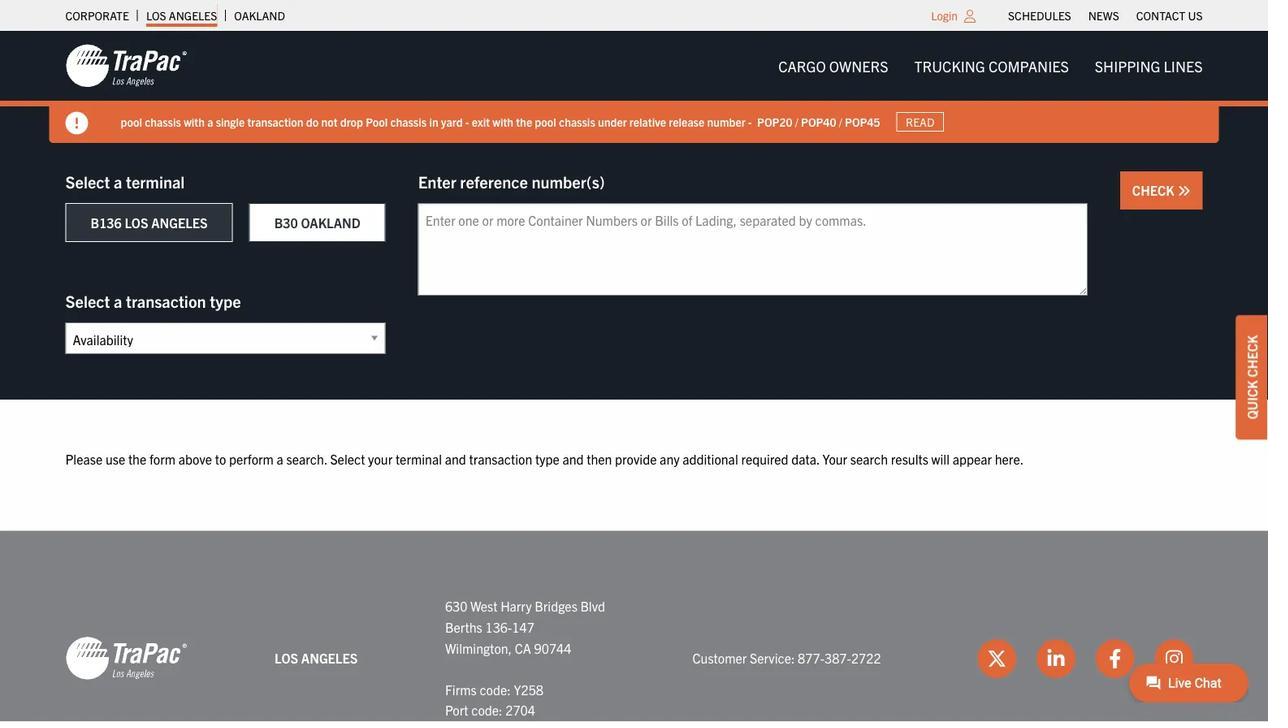 Task type: locate. For each thing, give the bounding box(es) containing it.
menu bar
[[1000, 4, 1212, 27], [766, 49, 1216, 82]]

2 vertical spatial transaction
[[469, 451, 532, 467]]

single
[[216, 114, 245, 129]]

1 horizontal spatial the
[[516, 114, 532, 129]]

2 - from the left
[[748, 114, 752, 129]]

0 vertical spatial select
[[65, 171, 110, 191]]

customer
[[693, 650, 747, 666]]

quick
[[1244, 381, 1260, 420]]

0 horizontal spatial -
[[465, 114, 469, 129]]

387-
[[825, 650, 851, 666]]

1 horizontal spatial /
[[839, 114, 842, 129]]

los angeles image for banner containing cargo owners
[[65, 43, 187, 89]]

search
[[851, 451, 888, 467]]

0 vertical spatial los angeles
[[146, 8, 217, 23]]

check
[[1133, 182, 1178, 198], [1244, 335, 1260, 378]]

here.
[[995, 451, 1024, 467]]

blvd
[[581, 598, 605, 614]]

2 / from the left
[[839, 114, 842, 129]]

with
[[184, 114, 205, 129], [493, 114, 514, 129]]

0 horizontal spatial the
[[128, 451, 146, 467]]

angeles inside los angeles link
[[169, 8, 217, 23]]

1 horizontal spatial chassis
[[390, 114, 427, 129]]

1 horizontal spatial pool
[[535, 114, 556, 129]]

0 vertical spatial transaction
[[247, 114, 304, 129]]

1 vertical spatial los angeles
[[275, 650, 358, 666]]

1 vertical spatial menu bar
[[766, 49, 1216, 82]]

b136 los angeles
[[91, 215, 208, 231]]

footer
[[0, 531, 1268, 722]]

chassis left the under
[[559, 114, 595, 129]]

oakland right los angeles link
[[234, 8, 285, 23]]

firms code:  y258 port code:  2704
[[445, 681, 544, 718]]

terminal up b136 los angeles
[[126, 171, 185, 191]]

0 vertical spatial los angeles image
[[65, 43, 187, 89]]

menu bar down light icon
[[766, 49, 1216, 82]]

the
[[516, 114, 532, 129], [128, 451, 146, 467]]

2 vertical spatial los
[[275, 650, 298, 666]]

1 vertical spatial the
[[128, 451, 146, 467]]

and left then
[[563, 451, 584, 467]]

1 horizontal spatial and
[[563, 451, 584, 467]]

code:
[[480, 681, 511, 698], [471, 702, 503, 718]]

Enter reference number(s) text field
[[418, 203, 1088, 296]]

a
[[207, 114, 213, 129], [114, 171, 122, 191], [114, 290, 122, 311], [277, 451, 283, 467]]

0 vertical spatial solid image
[[65, 112, 88, 134]]

contact us
[[1137, 8, 1203, 23]]

pool chassis with a single transaction  do not drop pool chassis in yard -  exit with the pool chassis under relative release number -  pop20 / pop40 / pop45
[[121, 114, 880, 129]]

pool up number(s) in the top left of the page
[[535, 114, 556, 129]]

a left search.
[[277, 451, 283, 467]]

schedules
[[1008, 8, 1072, 23]]

results
[[891, 451, 929, 467]]

code: right port
[[471, 702, 503, 718]]

-
[[465, 114, 469, 129], [748, 114, 752, 129]]

your
[[368, 451, 393, 467]]

0 horizontal spatial check
[[1133, 182, 1178, 198]]

not
[[321, 114, 338, 129]]

do
[[306, 114, 319, 129]]

with left single
[[184, 114, 205, 129]]

under
[[598, 114, 627, 129]]

required
[[741, 451, 789, 467]]

please
[[65, 451, 103, 467]]

a left single
[[207, 114, 213, 129]]

chassis left the in
[[390, 114, 427, 129]]

- left exit
[[465, 114, 469, 129]]

2704
[[506, 702, 535, 718]]

1 vertical spatial solid image
[[1178, 184, 1191, 197]]

the right exit
[[516, 114, 532, 129]]

transaction
[[247, 114, 304, 129], [126, 290, 206, 311], [469, 451, 532, 467]]

login
[[931, 8, 958, 23]]

630 west harry bridges blvd berths 136-147 wilmington, ca 90744
[[445, 598, 605, 656]]

/ right pop20
[[795, 114, 799, 129]]

shipping
[[1095, 56, 1161, 75]]

1 vertical spatial los angeles image
[[65, 636, 187, 681]]

0 vertical spatial terminal
[[126, 171, 185, 191]]

/
[[795, 114, 799, 129], [839, 114, 842, 129]]

0 horizontal spatial and
[[445, 451, 466, 467]]

1 with from the left
[[184, 114, 205, 129]]

0 horizontal spatial chassis
[[145, 114, 181, 129]]

cargo owners
[[779, 56, 889, 75]]

your
[[823, 451, 848, 467]]

port
[[445, 702, 469, 718]]

menu bar up shipping
[[1000, 4, 1212, 27]]

above
[[179, 451, 212, 467]]

0 horizontal spatial oakland
[[234, 8, 285, 23]]

b30 oakland
[[274, 215, 361, 231]]

1 vertical spatial transaction
[[126, 290, 206, 311]]

2 vertical spatial select
[[330, 451, 365, 467]]

1 / from the left
[[795, 114, 799, 129]]

pool up select a terminal
[[121, 114, 142, 129]]

1 horizontal spatial solid image
[[1178, 184, 1191, 197]]

to
[[215, 451, 226, 467]]

1 horizontal spatial with
[[493, 114, 514, 129]]

reference
[[460, 171, 528, 191]]

2722
[[851, 650, 881, 666]]

- right "number"
[[748, 114, 752, 129]]

1 vertical spatial terminal
[[396, 451, 442, 467]]

type
[[210, 290, 241, 311], [535, 451, 560, 467]]

and right your
[[445, 451, 466, 467]]

1 vertical spatial oakland
[[301, 215, 361, 231]]

terminal right your
[[396, 451, 442, 467]]

1 los angeles image from the top
[[65, 43, 187, 89]]

los inside footer
[[275, 650, 298, 666]]

banner
[[0, 31, 1268, 143]]

1 chassis from the left
[[145, 114, 181, 129]]

1 horizontal spatial -
[[748, 114, 752, 129]]

2 horizontal spatial chassis
[[559, 114, 595, 129]]

a inside banner
[[207, 114, 213, 129]]

0 vertical spatial the
[[516, 114, 532, 129]]

1 horizontal spatial type
[[535, 451, 560, 467]]

shipping lines link
[[1082, 49, 1216, 82]]

0 horizontal spatial /
[[795, 114, 799, 129]]

trucking companies
[[915, 56, 1069, 75]]

data.
[[792, 451, 820, 467]]

relative
[[630, 114, 666, 129]]

1 horizontal spatial los angeles
[[275, 650, 358, 666]]

0 horizontal spatial solid image
[[65, 112, 88, 134]]

perform
[[229, 451, 274, 467]]

pop20
[[757, 114, 793, 129]]

3 chassis from the left
[[559, 114, 595, 129]]

shipping lines
[[1095, 56, 1203, 75]]

1 vertical spatial select
[[65, 290, 110, 311]]

0 horizontal spatial with
[[184, 114, 205, 129]]

chassis left single
[[145, 114, 181, 129]]

0 vertical spatial menu bar
[[1000, 4, 1212, 27]]

los
[[146, 8, 166, 23], [125, 215, 148, 231], [275, 650, 298, 666]]

1 vertical spatial type
[[535, 451, 560, 467]]

firms
[[445, 681, 477, 698]]

quick check link
[[1236, 315, 1268, 440]]

code: up the 2704
[[480, 681, 511, 698]]

footer containing 630 west harry bridges blvd
[[0, 531, 1268, 722]]

1 horizontal spatial terminal
[[396, 451, 442, 467]]

1 vertical spatial check
[[1244, 335, 1260, 378]]

los angeles image inside footer
[[65, 636, 187, 681]]

los angeles image
[[65, 43, 187, 89], [65, 636, 187, 681]]

oakland
[[234, 8, 285, 23], [301, 215, 361, 231]]

2 los angeles image from the top
[[65, 636, 187, 681]]

/ left the pop45 at top right
[[839, 114, 842, 129]]

and
[[445, 451, 466, 467], [563, 451, 584, 467]]

select down b136
[[65, 290, 110, 311]]

banner containing cargo owners
[[0, 31, 1268, 143]]

1 horizontal spatial check
[[1244, 335, 1260, 378]]

0 vertical spatial check
[[1133, 182, 1178, 198]]

1 horizontal spatial transaction
[[247, 114, 304, 129]]

angeles
[[169, 8, 217, 23], [151, 215, 208, 231], [301, 650, 358, 666]]

los angeles link
[[146, 4, 217, 27]]

1 horizontal spatial oakland
[[301, 215, 361, 231]]

trucking
[[915, 56, 986, 75]]

oakland right b30
[[301, 215, 361, 231]]

0 vertical spatial code:
[[480, 681, 511, 698]]

additional
[[683, 451, 738, 467]]

the right use
[[128, 451, 146, 467]]

select left your
[[330, 451, 365, 467]]

with right exit
[[493, 114, 514, 129]]

0 horizontal spatial terminal
[[126, 171, 185, 191]]

a down b136
[[114, 290, 122, 311]]

select up b136
[[65, 171, 110, 191]]

2 vertical spatial angeles
[[301, 650, 358, 666]]

solid image
[[65, 112, 88, 134], [1178, 184, 1191, 197]]

0 vertical spatial angeles
[[169, 8, 217, 23]]

0 horizontal spatial type
[[210, 290, 241, 311]]

147
[[512, 619, 535, 635]]

pool
[[121, 114, 142, 129], [535, 114, 556, 129]]

menu bar containing cargo owners
[[766, 49, 1216, 82]]

0 horizontal spatial pool
[[121, 114, 142, 129]]

los angeles
[[146, 8, 217, 23], [275, 650, 358, 666]]



Task type: describe. For each thing, give the bounding box(es) containing it.
appear
[[953, 451, 992, 467]]

form
[[149, 451, 176, 467]]

contact us link
[[1137, 4, 1203, 27]]

877-
[[798, 650, 825, 666]]

harry
[[501, 598, 532, 614]]

corporate
[[65, 8, 129, 23]]

pool
[[366, 114, 388, 129]]

a up b136
[[114, 171, 122, 191]]

use
[[106, 451, 125, 467]]

b30
[[274, 215, 298, 231]]

contact
[[1137, 8, 1186, 23]]

drop
[[340, 114, 363, 129]]

west
[[471, 598, 498, 614]]

then
[[587, 451, 612, 467]]

0 vertical spatial los
[[146, 8, 166, 23]]

y258
[[514, 681, 544, 698]]

menu bar containing schedules
[[1000, 4, 1212, 27]]

check button
[[1120, 171, 1203, 210]]

any
[[660, 451, 680, 467]]

news
[[1089, 8, 1120, 23]]

companies
[[989, 56, 1069, 75]]

angeles inside footer
[[301, 650, 358, 666]]

bridges
[[535, 598, 578, 614]]

news link
[[1089, 4, 1120, 27]]

0 horizontal spatial los angeles
[[146, 8, 217, 23]]

corporate link
[[65, 4, 129, 27]]

0 vertical spatial type
[[210, 290, 241, 311]]

trucking companies link
[[902, 49, 1082, 82]]

lines
[[1164, 56, 1203, 75]]

0 vertical spatial oakland
[[234, 8, 285, 23]]

2 horizontal spatial transaction
[[469, 451, 532, 467]]

will
[[932, 451, 950, 467]]

quick check
[[1244, 335, 1260, 420]]

schedules link
[[1008, 4, 1072, 27]]

b136
[[91, 215, 122, 231]]

los angeles inside footer
[[275, 650, 358, 666]]

cargo
[[779, 56, 826, 75]]

ca
[[515, 640, 531, 656]]

read
[[906, 115, 935, 129]]

1 vertical spatial code:
[[471, 702, 503, 718]]

read link
[[897, 112, 944, 132]]

exit
[[472, 114, 490, 129]]

owners
[[829, 56, 889, 75]]

los angeles image for footer containing 630 west harry bridges blvd
[[65, 636, 187, 681]]

berths
[[445, 619, 482, 635]]

2 chassis from the left
[[390, 114, 427, 129]]

service:
[[750, 650, 795, 666]]

search.
[[286, 451, 327, 467]]

630
[[445, 598, 468, 614]]

solid image inside banner
[[65, 112, 88, 134]]

pop45
[[845, 114, 880, 129]]

us
[[1188, 8, 1203, 23]]

select for select a terminal
[[65, 171, 110, 191]]

2 pool from the left
[[535, 114, 556, 129]]

1 vertical spatial angeles
[[151, 215, 208, 231]]

oakland link
[[234, 4, 285, 27]]

136-
[[485, 619, 512, 635]]

wilmington,
[[445, 640, 512, 656]]

enter reference number(s)
[[418, 171, 605, 191]]

light image
[[965, 10, 976, 23]]

login link
[[931, 8, 958, 23]]

number(s)
[[532, 171, 605, 191]]

check inside "button"
[[1133, 182, 1178, 198]]

select a terminal
[[65, 171, 185, 191]]

select a transaction type
[[65, 290, 241, 311]]

pop40
[[801, 114, 837, 129]]

customer service: 877-387-2722
[[693, 650, 881, 666]]

please use the form above to perform a search. select your terminal and transaction type and then provide any additional required data. your search results will appear here.
[[65, 451, 1024, 467]]

1 - from the left
[[465, 114, 469, 129]]

yard
[[441, 114, 463, 129]]

enter
[[418, 171, 456, 191]]

cargo owners link
[[766, 49, 902, 82]]

1 pool from the left
[[121, 114, 142, 129]]

2 and from the left
[[563, 451, 584, 467]]

90744
[[534, 640, 572, 656]]

2 with from the left
[[493, 114, 514, 129]]

number
[[707, 114, 746, 129]]

1 and from the left
[[445, 451, 466, 467]]

1 vertical spatial los
[[125, 215, 148, 231]]

solid image inside check "button"
[[1178, 184, 1191, 197]]

in
[[429, 114, 439, 129]]

menu bar inside banner
[[766, 49, 1216, 82]]

select for select a transaction type
[[65, 290, 110, 311]]

provide
[[615, 451, 657, 467]]

0 horizontal spatial transaction
[[126, 290, 206, 311]]

release
[[669, 114, 705, 129]]



Task type: vqa. For each thing, say whether or not it's contained in the screenshot.
footer
yes



